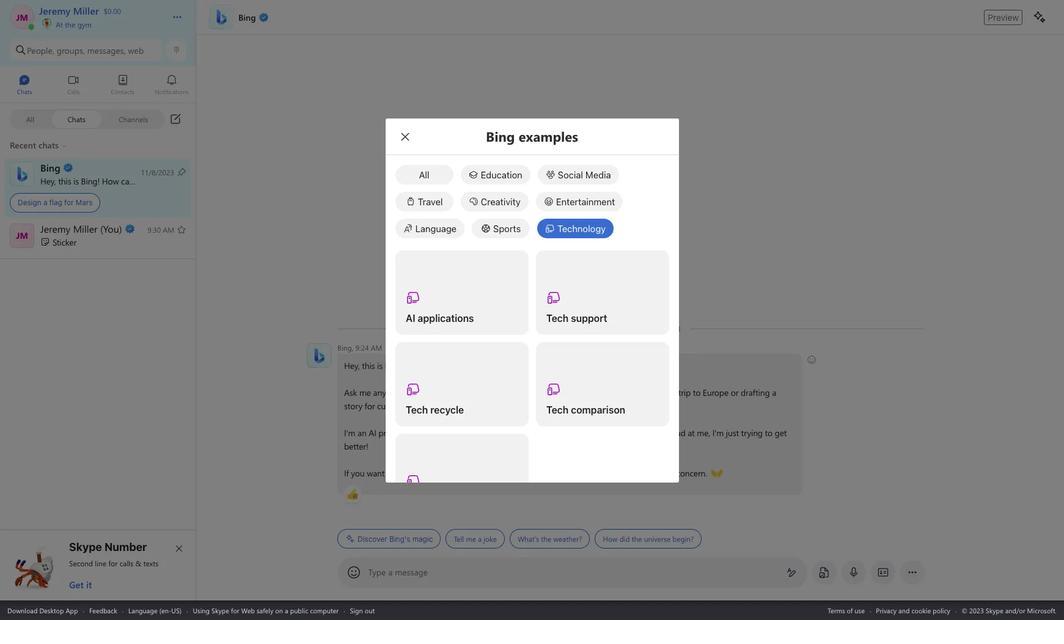 Task type: locate. For each thing, give the bounding box(es) containing it.
1 vertical spatial ai
[[369, 428, 376, 439]]

0 horizontal spatial just
[[630, 468, 643, 480]]

sometimes
[[483, 428, 523, 439]]

i left might
[[526, 428, 528, 439]]

out
[[365, 607, 375, 616]]

how inside button
[[603, 535, 618, 544]]

0 horizontal spatial get
[[655, 428, 667, 439]]

design
[[18, 198, 41, 207]]

bing
[[81, 175, 98, 187], [385, 360, 402, 372]]

0 horizontal spatial you
[[159, 175, 172, 187]]

1 horizontal spatial skype
[[212, 607, 229, 616]]

skype up "second"
[[69, 541, 102, 554]]

0 vertical spatial groups,
[[57, 44, 85, 56]]

1 horizontal spatial i
[[526, 428, 528, 439]]

preview,
[[379, 428, 408, 439]]

0 horizontal spatial the
[[65, 20, 75, 29]]

0 horizontal spatial all
[[26, 114, 34, 124]]

1 horizontal spatial all
[[419, 169, 430, 180]]

a right drafting
[[772, 387, 777, 399]]

tech down the in
[[547, 405, 569, 416]]

1 horizontal spatial ai
[[406, 313, 415, 324]]

type
[[388, 387, 404, 399], [435, 468, 451, 480]]

what's the weather?
[[518, 535, 582, 544]]

0 horizontal spatial language
[[129, 607, 158, 616]]

the inside 'button'
[[65, 20, 75, 29]]

hey, this is bing ! how can i help you today?
[[40, 175, 201, 187]]

just left trying
[[726, 428, 739, 439]]

to right trying
[[765, 428, 773, 439]]

1 vertical spatial of
[[848, 607, 854, 616]]

1 vertical spatial i
[[526, 428, 528, 439]]

to right trip
[[693, 387, 701, 399]]

groups, down at the gym at the left top of the page
[[57, 44, 85, 56]]

ai left applications
[[406, 313, 415, 324]]

tab list
[[0, 69, 196, 103]]

type right over,
[[435, 468, 451, 480]]

.
[[488, 468, 489, 480]]

1 vertical spatial how
[[603, 535, 618, 544]]

i'm right so
[[421, 428, 432, 439]]

the right "did"
[[632, 535, 642, 544]]

want left the give at the right of the page
[[531, 468, 549, 480]]

1 vertical spatial all
[[419, 169, 430, 180]]

media
[[586, 169, 611, 180]]

language for language
[[416, 223, 457, 234]]

so
[[410, 428, 419, 439]]

0 horizontal spatial of
[[407, 387, 414, 399]]

you right help
[[159, 175, 172, 187]]

0 horizontal spatial bing
[[81, 175, 98, 187]]

@bing.
[[578, 401, 604, 412]]

if
[[344, 468, 349, 480]]

is down "am"
[[377, 360, 383, 372]]

tech left support
[[547, 313, 569, 324]]

a
[[43, 198, 47, 207], [772, 387, 777, 399], [670, 468, 674, 480], [478, 535, 482, 544], [389, 567, 393, 579], [285, 607, 289, 616]]

0 vertical spatial skype
[[69, 541, 102, 554]]

1 horizontal spatial hey,
[[344, 360, 360, 372]]

0 horizontal spatial i'm
[[344, 428, 355, 439]]

this up flag
[[58, 175, 71, 187]]

in
[[424, 401, 431, 412]]

you inside the ask me any type of question, like finding vegan restaurants in cambridge, itinerary for your trip to europe or drafting a story for curious kids. in groups, remember to mention me with @bing. i'm an ai preview, so i'm still learning. sometimes i might say something weird. don't get mad at me, i'm just trying to get better! if you want to start over, type
[[351, 468, 365, 480]]

language
[[416, 223, 457, 234], [129, 607, 158, 616]]

!
[[98, 175, 100, 187]]

hey, up design a flag for mars
[[40, 175, 56, 187]]

second
[[69, 559, 93, 569]]

curious
[[377, 401, 404, 412]]

language left (en-
[[129, 607, 158, 616]]

1 vertical spatial bing
[[385, 360, 402, 372]]

groups, inside the ask me any type of question, like finding vegan restaurants in cambridge, itinerary for your trip to europe or drafting a story for curious kids. in groups, remember to mention me with @bing. i'm an ai preview, so i'm still learning. sometimes i might say something weird. don't get mad at me, i'm just trying to get better! if you want to start over, type
[[433, 401, 461, 412]]

you right if on the left
[[516, 468, 529, 480]]

get
[[655, 428, 667, 439], [775, 428, 787, 439]]

1 vertical spatial language
[[129, 607, 158, 616]]

tech
[[547, 313, 569, 324], [406, 405, 428, 416], [547, 405, 569, 416]]

9:24
[[355, 343, 369, 353]]

bing, 9:24 am
[[337, 343, 382, 353]]

is for hey, this is bing ! how can i help you today?
[[73, 175, 79, 187]]

language down the travel
[[416, 223, 457, 234]]

want inside the ask me any type of question, like finding vegan restaurants in cambridge, itinerary for your trip to europe or drafting a story for curious kids. in groups, remember to mention me with @bing. i'm an ai preview, so i'm still learning. sometimes i might say something weird. don't get mad at me, i'm just trying to get better! if you want to start over, type
[[367, 468, 385, 480]]

0 vertical spatial this
[[58, 175, 71, 187]]

2 horizontal spatial i'm
[[713, 428, 724, 439]]

any
[[373, 387, 386, 399]]

ai right the an
[[369, 428, 376, 439]]

how right !
[[102, 175, 119, 187]]

how left "did"
[[603, 535, 618, 544]]

social media
[[558, 169, 611, 180]]

people,
[[27, 44, 54, 56]]

bing up "mars"
[[81, 175, 98, 187]]

1 want from the left
[[367, 468, 385, 480]]

skype right using
[[212, 607, 229, 616]]

1 horizontal spatial groups,
[[433, 401, 461, 412]]

0 vertical spatial type
[[388, 387, 404, 399]]

policy
[[934, 607, 951, 616]]

sign
[[350, 607, 363, 616]]

1 vertical spatial skype
[[212, 607, 229, 616]]

hey, down bing,
[[344, 360, 360, 372]]

trip
[[678, 387, 691, 399]]

and
[[899, 607, 910, 616]]

0 vertical spatial of
[[407, 387, 414, 399]]

itinerary
[[615, 387, 645, 399]]

1 vertical spatial this
[[362, 360, 375, 372]]

weird.
[[609, 428, 631, 439]]

groups, down like
[[433, 401, 461, 412]]

me,
[[697, 428, 711, 439]]

1 vertical spatial just
[[630, 468, 643, 480]]

0 horizontal spatial is
[[73, 175, 79, 187]]

0 vertical spatial language
[[416, 223, 457, 234]]

all up the travel
[[419, 169, 430, 180]]

skype number element
[[10, 541, 187, 592]]

1 vertical spatial hey,
[[344, 360, 360, 372]]

to left the give at the right of the page
[[551, 468, 559, 480]]

2 get from the left
[[775, 428, 787, 439]]

(en-
[[159, 607, 171, 616]]

skype
[[69, 541, 102, 554], [212, 607, 229, 616]]

creativity
[[481, 196, 521, 207]]

1 horizontal spatial is
[[377, 360, 383, 372]]

1 horizontal spatial language
[[416, 223, 457, 234]]

is for hey, this is bing
[[377, 360, 383, 372]]

feedback link
[[89, 607, 117, 616]]

1 vertical spatial groups,
[[433, 401, 461, 412]]

type up curious
[[388, 387, 404, 399]]

at the gym button
[[39, 17, 160, 29]]

2 i'm from the left
[[421, 428, 432, 439]]

ai applications
[[406, 313, 474, 324]]

0 vertical spatial how
[[102, 175, 119, 187]]

just left report
[[630, 468, 643, 480]]

at
[[688, 428, 695, 439]]

for right 'line'
[[109, 559, 118, 569]]

want left start
[[367, 468, 385, 480]]

restaurants
[[519, 387, 559, 399]]

0 horizontal spatial this
[[58, 175, 71, 187]]

mad
[[669, 428, 686, 439]]

download desktop app link
[[7, 607, 78, 616]]

1 horizontal spatial type
[[435, 468, 451, 480]]

your
[[660, 387, 676, 399]]

technology
[[558, 223, 606, 234]]

the right at
[[65, 20, 75, 29]]

tech up so
[[406, 405, 428, 416]]

bing up any
[[385, 360, 402, 372]]

sticker
[[53, 236, 77, 248]]

1 horizontal spatial of
[[848, 607, 854, 616]]

1 horizontal spatial how
[[603, 535, 618, 544]]

1 horizontal spatial the
[[541, 535, 552, 544]]

did
[[620, 535, 630, 544]]

Type a message text field
[[369, 567, 777, 580]]

i right can
[[136, 175, 138, 187]]

using
[[193, 607, 210, 616]]

public
[[290, 607, 308, 616]]

1 horizontal spatial this
[[362, 360, 375, 372]]

mention
[[513, 401, 544, 412]]

2 horizontal spatial the
[[632, 535, 642, 544]]

web
[[241, 607, 255, 616]]

tell me a joke
[[454, 535, 497, 544]]

all left chats
[[26, 114, 34, 124]]

get left the mad
[[655, 428, 667, 439]]

using skype for web safely on a public computer
[[193, 607, 339, 616]]

0 vertical spatial i
[[136, 175, 138, 187]]

1 horizontal spatial you
[[351, 468, 365, 480]]

sign out
[[350, 607, 375, 616]]

of left use
[[848, 607, 854, 616]]

the right what's
[[541, 535, 552, 544]]

get right trying
[[775, 428, 787, 439]]

kids.
[[406, 401, 422, 412]]

1 horizontal spatial i'm
[[421, 428, 432, 439]]

tech for tech support
[[547, 313, 569, 324]]

travel
[[418, 196, 443, 207]]

0 horizontal spatial want
[[367, 468, 385, 480]]

you right if
[[351, 468, 365, 480]]

0 horizontal spatial groups,
[[57, 44, 85, 56]]

mars
[[76, 198, 93, 207]]

say
[[554, 428, 566, 439]]

web
[[128, 44, 144, 56]]

sports
[[494, 223, 521, 234]]

1 horizontal spatial want
[[531, 468, 549, 480]]

trying
[[741, 428, 763, 439]]

want
[[367, 468, 385, 480], [531, 468, 549, 480]]

give
[[561, 468, 576, 480]]

this for hey, this is bing ! how can i help you today?
[[58, 175, 71, 187]]

0 horizontal spatial hey,
[[40, 175, 56, 187]]

0 vertical spatial is
[[73, 175, 79, 187]]

for left the web
[[231, 607, 240, 616]]

a left flag
[[43, 198, 47, 207]]

is left !
[[73, 175, 79, 187]]

story
[[344, 401, 362, 412]]

question,
[[416, 387, 450, 399]]

a inside tell me a joke button
[[478, 535, 482, 544]]

1 horizontal spatial just
[[726, 428, 739, 439]]

me left with
[[546, 401, 558, 412]]

a left joke at bottom left
[[478, 535, 482, 544]]

1 vertical spatial is
[[377, 360, 383, 372]]

ai inside the ask me any type of question, like finding vegan restaurants in cambridge, itinerary for your trip to europe or drafting a story for curious kids. in groups, remember to mention me with @bing. i'm an ai preview, so i'm still learning. sometimes i might say something weird. don't get mad at me, i'm just trying to get better! if you want to start over, type
[[369, 428, 376, 439]]

0 vertical spatial all
[[26, 114, 34, 124]]

i'm left the an
[[344, 428, 355, 439]]

i inside the ask me any type of question, like finding vegan restaurants in cambridge, itinerary for your trip to europe or drafting a story for curious kids. in groups, remember to mention me with @bing. i'm an ai preview, so i'm still learning. sometimes i might say something weird. don't get mad at me, i'm just trying to get better! if you want to start over, type
[[526, 428, 528, 439]]

0 vertical spatial just
[[726, 428, 739, 439]]

1 horizontal spatial get
[[775, 428, 787, 439]]

1 horizontal spatial bing
[[385, 360, 402, 372]]

0 vertical spatial hey,
[[40, 175, 56, 187]]

0 horizontal spatial ai
[[369, 428, 376, 439]]

me right tell
[[466, 535, 476, 544]]

of
[[407, 387, 414, 399], [848, 607, 854, 616]]

this down 9:24
[[362, 360, 375, 372]]

number
[[105, 541, 147, 554]]

0 vertical spatial bing
[[81, 175, 98, 187]]

i'm right me,
[[713, 428, 724, 439]]

of up kids.
[[407, 387, 414, 399]]

0 horizontal spatial how
[[102, 175, 119, 187]]



Task type: describe. For each thing, give the bounding box(es) containing it.
discover bing's magic
[[358, 535, 433, 544]]

messages,
[[87, 44, 126, 56]]

at
[[56, 20, 63, 29]]

language (en-us)
[[129, 607, 182, 616]]

a inside the ask me any type of question, like finding vegan restaurants in cambridge, itinerary for your trip to europe or drafting a story for curious kids. in groups, remember to mention me with @bing. i'm an ai preview, so i'm still learning. sometimes i might say something weird. don't get mad at me, i'm just trying to get better! if you want to start over, type
[[772, 387, 777, 399]]

people, groups, messages, web button
[[10, 39, 162, 61]]

hey, for hey, this is bing ! how can i help you today?
[[40, 175, 56, 187]]

weather?
[[554, 535, 582, 544]]

tech recycle
[[406, 405, 464, 416]]

today?
[[175, 175, 199, 187]]

tech for tech comparison
[[547, 405, 569, 416]]

with
[[560, 401, 576, 412]]

social
[[558, 169, 584, 180]]

hey, for hey, this is bing
[[344, 360, 360, 372]]

safely
[[257, 607, 274, 616]]

get it
[[69, 579, 92, 592]]

or
[[731, 387, 739, 399]]

bing's
[[389, 535, 410, 544]]

flag
[[49, 198, 62, 207]]

me right the give at the right of the page
[[579, 468, 590, 480]]

me inside button
[[466, 535, 476, 544]]

1 vertical spatial type
[[435, 468, 451, 480]]

how did the universe begin? button
[[595, 530, 702, 549]]

just inside the ask me any type of question, like finding vegan restaurants in cambridge, itinerary for your trip to europe or drafting a story for curious kids. in groups, remember to mention me with @bing. i'm an ai preview, so i'm still learning. sometimes i might say something weird. don't get mad at me, i'm just trying to get better! if you want to start over, type
[[726, 428, 739, 439]]

1 get from the left
[[655, 428, 667, 439]]

finding
[[466, 387, 492, 399]]

to down vegan
[[503, 401, 511, 412]]

the for at
[[65, 20, 75, 29]]

over,
[[415, 468, 432, 480]]

bing,
[[337, 343, 353, 353]]

don't
[[633, 428, 653, 439]]

download desktop app
[[7, 607, 78, 616]]

a right the type
[[389, 567, 393, 579]]

applications
[[418, 313, 474, 324]]

chats
[[68, 114, 86, 124]]

message
[[395, 567, 428, 579]]

2 horizontal spatial you
[[516, 468, 529, 480]]

might
[[530, 428, 552, 439]]

an
[[358, 428, 367, 439]]

a right report
[[670, 468, 674, 480]]

me left any
[[359, 387, 371, 399]]

ask me any type of question, like finding vegan restaurants in cambridge, itinerary for your trip to europe or drafting a story for curious kids. in groups, remember to mention me with @bing. i'm an ai preview, so i'm still learning. sometimes i might say something weird. don't get mad at me, i'm just trying to get better! if you want to start over, type
[[344, 387, 789, 480]]

bing for hey, this is bing
[[385, 360, 402, 372]]

start
[[397, 468, 413, 480]]

skype number
[[69, 541, 147, 554]]

1 i'm from the left
[[344, 428, 355, 439]]

better!
[[344, 441, 368, 453]]

can
[[121, 175, 134, 187]]

drafting
[[741, 387, 770, 399]]

&
[[136, 559, 141, 569]]

0 horizontal spatial i
[[136, 175, 138, 187]]

app
[[66, 607, 78, 616]]

(openhands)
[[711, 467, 757, 479]]

magic
[[412, 535, 433, 544]]

language for language (en-us)
[[129, 607, 158, 616]]

3 i'm from the left
[[713, 428, 724, 439]]

at the gym
[[54, 20, 92, 29]]

a right on on the left bottom of page
[[285, 607, 289, 616]]

entertainment
[[557, 196, 616, 207]]

tell me a joke button
[[446, 530, 505, 549]]

2 want from the left
[[531, 468, 549, 480]]

design a flag for mars
[[18, 198, 93, 207]]

0 horizontal spatial type
[[388, 387, 404, 399]]

it
[[86, 579, 92, 592]]

0 horizontal spatial skype
[[69, 541, 102, 554]]

terms of use
[[828, 607, 866, 616]]

for left 'your' on the bottom right
[[647, 387, 658, 399]]

remember
[[463, 401, 501, 412]]

this for hey, this is bing
[[362, 360, 375, 372]]

and
[[492, 468, 507, 480]]

cambridge,
[[570, 387, 613, 399]]

feedback,
[[592, 468, 628, 480]]

0 vertical spatial ai
[[406, 313, 415, 324]]

privacy
[[877, 607, 897, 616]]

learning.
[[449, 428, 480, 439]]

support
[[571, 313, 608, 324]]

report
[[645, 468, 668, 480]]

preview
[[989, 12, 1020, 22]]

for inside skype number element
[[109, 559, 118, 569]]

groups, inside people, groups, messages, web button
[[57, 44, 85, 56]]

of inside the ask me any type of question, like finding vegan restaurants in cambridge, itinerary for your trip to europe or drafting a story for curious kids. in groups, remember to mention me with @bing. i'm an ai preview, so i'm still learning. sometimes i might say something weird. don't get mad at me, i'm just trying to get better! if you want to start over, type
[[407, 387, 414, 399]]

privacy and cookie policy link
[[877, 607, 951, 616]]

download
[[7, 607, 38, 616]]

terms
[[828, 607, 846, 616]]

bing for hey, this is bing ! how can i help you today?
[[81, 175, 98, 187]]

what's
[[518, 535, 539, 544]]

calls
[[120, 559, 134, 569]]

tech comparison
[[547, 405, 626, 416]]

on
[[275, 607, 283, 616]]

concern.
[[677, 468, 708, 480]]

how did the universe begin?
[[603, 535, 694, 544]]

gym
[[77, 20, 92, 29]]

. and if you want to give me feedback, just report a concern.
[[488, 468, 710, 480]]

am
[[371, 343, 382, 353]]

begin?
[[673, 535, 694, 544]]

sign out link
[[350, 607, 375, 616]]

europe
[[703, 387, 729, 399]]

for right story at left
[[365, 401, 375, 412]]

(smileeyes)
[[507, 360, 547, 371]]

to left start
[[387, 468, 394, 480]]

tech for tech recycle
[[406, 405, 428, 416]]

the for what's
[[541, 535, 552, 544]]

terms of use link
[[828, 607, 866, 616]]

privacy and cookie policy
[[877, 607, 951, 616]]

channels
[[119, 114, 148, 124]]

joke
[[484, 535, 497, 544]]

if
[[509, 468, 513, 480]]

using skype for web safely on a public computer link
[[193, 607, 339, 616]]

type
[[369, 567, 386, 579]]

language (en-us) link
[[129, 607, 182, 616]]

in
[[562, 387, 568, 399]]

for right flag
[[64, 198, 74, 207]]



Task type: vqa. For each thing, say whether or not it's contained in the screenshot.
a
yes



